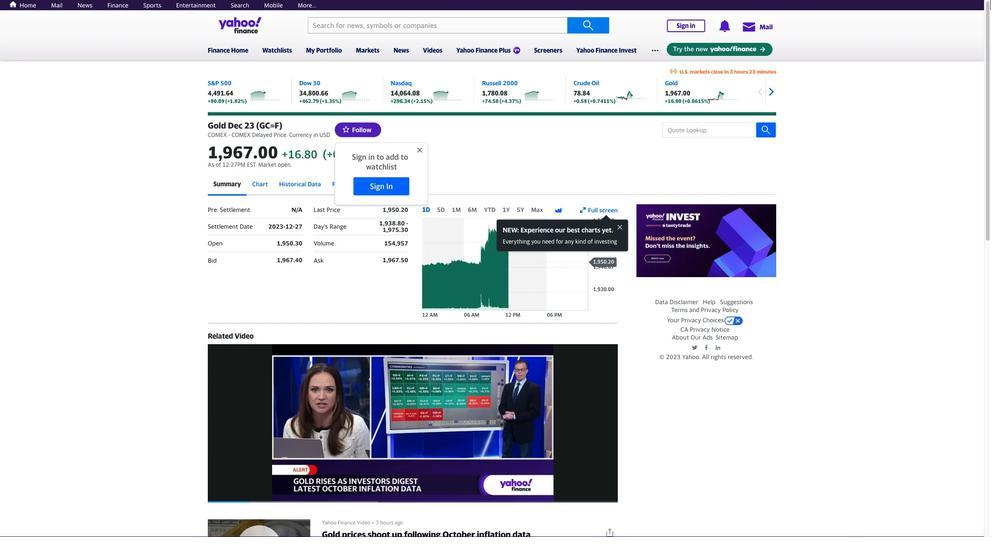 Task type: locate. For each thing, give the bounding box(es) containing it.
0 horizontal spatial mail link
[[51, 1, 63, 9]]

mail right 'home' link
[[51, 1, 63, 9]]

0 vertical spatial close image
[[416, 146, 424, 154]]

1 vertical spatial of
[[588, 238, 593, 245]]

1 vertical spatial 3
[[376, 520, 379, 526]]

0 vertical spatial +16.80
[[665, 98, 682, 104]]

3 right the close
[[730, 69, 733, 75]]

gold inside gold 1,967.00 +16.80 (+0.8615%)
[[665, 79, 678, 87]]

78.84
[[574, 90, 590, 97]]

max
[[531, 206, 543, 213]]

1 vertical spatial video
[[357, 520, 370, 526]]

1 horizontal spatial of
[[588, 238, 593, 245]]

hours right the close
[[734, 69, 748, 75]]

video left •
[[357, 520, 370, 526]]

2 player iframe element from the top
[[208, 520, 310, 537]]

sign inside sign in link
[[370, 182, 385, 191]]

0 vertical spatial mail
[[51, 1, 63, 9]]

premium yahoo finance logo image
[[513, 47, 520, 54]]

1,950.20
[[383, 206, 408, 213]]

tab list containing 1d
[[422, 206, 548, 213]]

23 left minutes
[[749, 69, 756, 75]]

more... link
[[298, 1, 317, 9]]

in up watchlist
[[368, 153, 375, 161]]

futures
[[332, 180, 354, 188]]

mail link right 'home' link
[[51, 1, 63, 9]]

search image
[[583, 20, 594, 31]]

1 vertical spatial tab list
[[422, 206, 548, 213]]

sign inside sign in to add to watchlist
[[352, 153, 367, 161]]

invest
[[619, 47, 637, 54]]

mail link right the notifications "image"
[[742, 18, 773, 35]]

1,967.00 +16.80
[[208, 142, 318, 162]]

2023-
[[268, 223, 285, 230]]

of right as
[[216, 162, 221, 168]]

pre. settlement
[[208, 206, 250, 213]]

0 horizontal spatial 1,967.00
[[208, 142, 278, 162]]

©
[[660, 353, 665, 361]]

date
[[240, 223, 253, 230]]

2 to from the left
[[401, 153, 408, 161]]

2 horizontal spatial sign
[[677, 22, 689, 29]]

1 vertical spatial news
[[394, 47, 409, 54]]

to
[[377, 153, 384, 161], [401, 153, 408, 161]]

0 vertical spatial news link
[[77, 1, 92, 9]]

1 horizontal spatial mail link
[[742, 18, 773, 35]]

1 horizontal spatial sign
[[370, 182, 385, 191]]

markets link
[[356, 41, 380, 58]]

1d
[[422, 206, 430, 213]]

1,967.40
[[277, 257, 302, 264]]

need
[[542, 238, 555, 245]]

your privacy choices link
[[667, 316, 743, 326]]

-
[[228, 131, 230, 138], [406, 220, 408, 227]]

comex up as
[[208, 131, 227, 138]]

1 horizontal spatial comex
[[232, 131, 251, 138]]

help
[[703, 299, 716, 306]]

0 vertical spatial 1,967.00
[[665, 90, 691, 97]]

sitemap link
[[716, 334, 738, 341]]

notifications image
[[719, 20, 731, 32]]

privacy down and
[[681, 317, 701, 324]]

1 horizontal spatial close image
[[616, 223, 624, 231]]

+74.58
[[482, 98, 499, 104]]

privacy up our
[[690, 326, 710, 333]]

tab list
[[208, 174, 776, 196], [422, 206, 548, 213]]

0 vertical spatial privacy
[[701, 306, 721, 314]]

1,780.08
[[482, 90, 508, 97]]

video right related
[[235, 332, 254, 340]]

0 horizontal spatial +16.80
[[282, 147, 318, 161]]

ca
[[681, 326, 688, 333]]

russell 2000 link
[[482, 79, 518, 87]]

about
[[672, 334, 689, 341]]

1 horizontal spatial 23
[[749, 69, 756, 75]]

your privacy choices
[[667, 317, 724, 324]]

1 vertical spatial -
[[406, 220, 408, 227]]

1 horizontal spatial gold
[[665, 79, 678, 87]]

in left 'usd'
[[313, 131, 318, 138]]

close image right yet.
[[616, 223, 624, 231]]

to right add
[[401, 153, 408, 161]]

0 vertical spatial hours
[[734, 69, 748, 75]]

settlement
[[220, 206, 250, 213], [208, 223, 238, 230]]

Quote Lookup text field
[[663, 123, 776, 137]]

missed the event? image
[[637, 204, 776, 277]]

finance left invest
[[596, 47, 618, 54]]

historical
[[279, 180, 306, 188]]

0 horizontal spatial -
[[228, 131, 230, 138]]

- down dec
[[228, 131, 230, 138]]

disclaimer
[[670, 299, 698, 306]]

1 horizontal spatial +16.80
[[665, 98, 682, 104]]

day's
[[314, 223, 328, 230]]

of right the kind at the top
[[588, 238, 593, 245]]

1,950.30
[[277, 240, 302, 247]]

follow on twitter image
[[692, 345, 698, 351]]

1 horizontal spatial -
[[406, 220, 408, 227]]

3 for in
[[730, 69, 733, 75]]

5y
[[517, 206, 524, 213]]

+16.80 down the gold link in the top right of the page
[[665, 98, 682, 104]]

0 horizontal spatial comex
[[208, 131, 227, 138]]

sign up watchlist
[[352, 153, 367, 161]]

search
[[231, 1, 249, 9]]

last
[[314, 206, 325, 213]]

5d button
[[437, 206, 445, 213]]

hours left ago
[[380, 520, 394, 526]]

finance
[[107, 1, 128, 9], [208, 47, 230, 54], [476, 47, 498, 54], [596, 47, 618, 54], [338, 520, 356, 526]]

hours for 23
[[734, 69, 748, 75]]

sign
[[677, 22, 689, 29], [352, 153, 367, 161], [370, 182, 385, 191]]

1,967.00 down delayed
[[208, 142, 278, 162]]

0 horizontal spatial news link
[[77, 1, 92, 9]]

player iframe element
[[208, 344, 618, 503], [208, 520, 310, 537]]

sign in link
[[354, 177, 410, 195]]

0 vertical spatial -
[[228, 131, 230, 138]]

- right 1,938.80
[[406, 220, 408, 227]]

gold inside gold dec 23 (gc=f) comex - comex delayed price. currency in usd
[[208, 120, 226, 130]]

watchlists
[[262, 47, 292, 54]]

data up your
[[655, 299, 668, 306]]

chart type image
[[555, 207, 562, 214]]

1 vertical spatial data
[[655, 299, 668, 306]]

finance left plus
[[476, 47, 498, 54]]

2 horizontal spatial yahoo
[[577, 47, 594, 54]]

news left finance link
[[77, 1, 92, 9]]

1 vertical spatial 23
[[244, 120, 255, 130]]

you
[[531, 238, 541, 245]]

2 comex from the left
[[232, 131, 251, 138]]

follow on linkedin image
[[715, 345, 721, 351]]

0 horizontal spatial of
[[216, 162, 221, 168]]

of inside (+0.86%) as of  12:27pm est. market open.
[[216, 162, 221, 168]]

1 horizontal spatial home
[[231, 47, 248, 54]]

section containing data disclaimer
[[637, 204, 776, 366]]

home
[[20, 1, 36, 9], [231, 47, 248, 54]]

30
[[313, 79, 320, 87]]

privacy for choices
[[681, 317, 701, 324]]

sign for sign in
[[677, 22, 689, 29]]

1 vertical spatial sign
[[352, 153, 367, 161]]

0 vertical spatial data
[[308, 180, 321, 188]]

- inside gold dec 23 (gc=f) comex - comex delayed price. currency in usd
[[228, 131, 230, 138]]

experience
[[521, 226, 554, 234]]

1 vertical spatial hours
[[380, 520, 394, 526]]

23 right dec
[[244, 120, 255, 130]]

1 vertical spatial player iframe element
[[208, 520, 310, 537]]

500
[[220, 79, 232, 87]]

0 horizontal spatial mail
[[51, 1, 63, 9]]

est.
[[247, 162, 257, 168]]

section
[[637, 204, 776, 366]]

yahoo left •
[[322, 520, 336, 526]]

mail right the notifications "image"
[[760, 23, 773, 31]]

settlement up settlement date at the top left of page
[[220, 206, 250, 213]]

screeners
[[534, 47, 563, 54]]

sign in
[[370, 182, 393, 191]]

news link left the videos link
[[394, 41, 409, 58]]

videos link
[[423, 41, 443, 58]]

1 vertical spatial home
[[231, 47, 248, 54]]

follow on facebook image
[[704, 345, 710, 351]]

+80.09
[[208, 98, 224, 104]]

delayed
[[252, 131, 272, 138]]

1 horizontal spatial yahoo
[[457, 47, 474, 54]]

0 vertical spatial of
[[216, 162, 221, 168]]

sign left in
[[370, 182, 385, 191]]

comex
[[208, 131, 227, 138], [232, 131, 251, 138]]

1 horizontal spatial 1,967.00
[[665, 90, 691, 97]]

0 horizontal spatial 3
[[376, 520, 379, 526]]

sign left the notifications "image"
[[677, 22, 689, 29]]

russell
[[482, 79, 502, 87]]

1 to from the left
[[377, 153, 384, 161]]

0 horizontal spatial 23
[[244, 120, 255, 130]]

1 vertical spatial privacy
[[681, 317, 701, 324]]

comex down dec
[[232, 131, 251, 138]]

currency
[[289, 131, 312, 138]]

1 horizontal spatial 3
[[730, 69, 733, 75]]

0 horizontal spatial home
[[20, 1, 36, 9]]

gold link
[[665, 79, 678, 87]]

0 horizontal spatial news
[[77, 1, 92, 9]]

0 horizontal spatial data
[[308, 180, 321, 188]]

finance left sports
[[107, 1, 128, 9]]

0 horizontal spatial yahoo
[[322, 520, 336, 526]]

settlement down pre. settlement
[[208, 223, 238, 230]]

privacy inside ca privacy notice about our ads sitemap
[[690, 326, 710, 333]]

news left videos
[[394, 47, 409, 54]]

0 horizontal spatial to
[[377, 153, 384, 161]]

full screen
[[588, 206, 618, 214]]

1 horizontal spatial mail
[[760, 23, 773, 31]]

yahoo finance invest link
[[577, 41, 637, 58]]

sign inside sign in link
[[677, 22, 689, 29]]

markets
[[690, 69, 710, 75]]

0 horizontal spatial gold
[[208, 120, 226, 130]]

for
[[556, 238, 564, 245]]

next image
[[764, 85, 778, 99]]

1 vertical spatial gold
[[208, 120, 226, 130]]

(+0.7411%)
[[588, 98, 616, 104]]

kind
[[575, 238, 586, 245]]

0 vertical spatial player iframe element
[[208, 344, 618, 503]]

data
[[308, 180, 321, 188], [655, 299, 668, 306]]

0 vertical spatial tab list
[[208, 174, 776, 196]]

1 horizontal spatial data
[[655, 299, 668, 306]]

ask
[[314, 257, 324, 264]]

terms
[[672, 306, 688, 314]]

0 vertical spatial sign
[[677, 22, 689, 29]]

sports link
[[143, 1, 161, 9]]

0 vertical spatial video
[[235, 332, 254, 340]]

1,967.50
[[383, 257, 408, 264]]

- inside '1,938.80 - 1,975.30'
[[406, 220, 408, 227]]

0 horizontal spatial hours
[[380, 520, 394, 526]]

+16.80 inside 1,967.00 +16.80
[[282, 147, 318, 161]]

0 horizontal spatial sign
[[352, 153, 367, 161]]

crude
[[574, 79, 590, 87]]

data right historical
[[308, 180, 321, 188]]

news link left finance link
[[77, 1, 92, 9]]

3 right •
[[376, 520, 379, 526]]

23 inside gold dec 23 (gc=f) comex - comex delayed price. currency in usd
[[244, 120, 255, 130]]

(+0.8615%)
[[683, 98, 710, 104]]

1y
[[503, 206, 510, 213]]

2 vertical spatial privacy
[[690, 326, 710, 333]]

1 horizontal spatial hours
[[734, 69, 748, 75]]

•
[[372, 520, 374, 526]]

+16.80 inside gold 1,967.00 +16.80 (+0.8615%)
[[665, 98, 682, 104]]

1,967.00 down the gold link in the top right of the page
[[665, 90, 691, 97]]

nasdaq 14,064.08 +296.34 (+2.15%)
[[391, 79, 433, 104]]

0 horizontal spatial video
[[235, 332, 254, 340]]

crude oil link
[[574, 79, 599, 87]]

finance for yahoo finance video • 3 hours ago
[[338, 520, 356, 526]]

yahoo for yahoo finance plus
[[457, 47, 474, 54]]

in right the close
[[725, 69, 729, 75]]

notice
[[712, 326, 730, 333]]

video
[[235, 332, 254, 340], [357, 520, 370, 526]]

finance for yahoo finance invest
[[596, 47, 618, 54]]

0 vertical spatial gold
[[665, 79, 678, 87]]

yahoo finance invest
[[577, 47, 637, 54]]

2 vertical spatial sign
[[370, 182, 385, 191]]

+16.80 up open.
[[282, 147, 318, 161]]

yahoo down search image
[[577, 47, 594, 54]]

privacy for notice
[[690, 326, 710, 333]]

yahoo for yahoo finance invest
[[577, 47, 594, 54]]

to up watchlist
[[377, 153, 384, 161]]

close image
[[416, 146, 424, 154], [616, 223, 624, 231]]

ca privacy notice link
[[681, 326, 730, 333]]

close image right add
[[416, 146, 424, 154]]

1 vertical spatial close image
[[616, 223, 624, 231]]

mail
[[51, 1, 63, 9], [760, 23, 773, 31]]

add
[[386, 153, 399, 161]]

0 horizontal spatial close image
[[416, 146, 424, 154]]

1,938.80
[[379, 220, 405, 227]]

finance left •
[[338, 520, 356, 526]]

privacy down help link
[[701, 306, 721, 314]]

gold 1,967.00 +16.80 (+0.8615%)
[[665, 79, 710, 104]]

our
[[555, 226, 566, 234]]

1 vertical spatial +16.80
[[282, 147, 318, 161]]

1y button
[[503, 206, 510, 213]]

yahoo.
[[682, 353, 701, 361]]

1 horizontal spatial news link
[[394, 41, 409, 58]]

0 vertical spatial news
[[77, 1, 92, 9]]

chart link
[[247, 174, 274, 196]]

privacy inside the data disclaimer help suggestions terms and privacy policy
[[701, 306, 721, 314]]

try the new yahoo finance image
[[667, 43, 773, 56]]

yahoo finance video • 3 hours ago
[[322, 520, 403, 526]]

1 vertical spatial mail link
[[742, 18, 773, 35]]

russell 2000 1,780.08 +74.58 (+4.37%)
[[482, 79, 521, 104]]

0 vertical spatial 3
[[730, 69, 733, 75]]

yahoo right videos
[[457, 47, 474, 54]]

0 vertical spatial home
[[20, 1, 36, 9]]

6m button
[[468, 206, 477, 213]]

1 horizontal spatial to
[[401, 153, 408, 161]]



Task type: vqa. For each thing, say whether or not it's contained in the screenshot.


Task type: describe. For each thing, give the bounding box(es) containing it.
finance link
[[107, 1, 128, 9]]

my
[[306, 47, 315, 54]]

hours for ago
[[380, 520, 394, 526]]

(+1.35%)
[[320, 98, 341, 104]]

sign in to add to watchlist
[[352, 153, 408, 171]]

crude oil 78.84 +0.58 (+0.7411%)
[[574, 79, 616, 104]]

videos
[[423, 47, 443, 54]]

ytd button
[[484, 206, 496, 213]]

1 vertical spatial 1,967.00
[[208, 142, 278, 162]]

previous image
[[753, 85, 767, 99]]

sign for sign in
[[370, 182, 385, 191]]

(+2.15%)
[[411, 98, 433, 104]]

futures link
[[327, 174, 359, 196]]

my portfolio link
[[306, 41, 342, 58]]

s&p
[[208, 79, 219, 87]]

in inside sign in to add to watchlist
[[368, 153, 375, 161]]

0 vertical spatial 23
[[749, 69, 756, 75]]

related
[[208, 332, 233, 340]]

n/a
[[292, 206, 302, 213]]

(+4.37%)
[[500, 98, 521, 104]]

12-
[[285, 223, 295, 230]]

close
[[711, 69, 723, 75]]

entertainment link
[[176, 1, 216, 9]]

all
[[702, 353, 709, 361]]

home link
[[7, 0, 36, 9]]

entertainment
[[176, 1, 216, 9]]

data disclaimer help suggestions terms and privacy policy
[[655, 299, 753, 314]]

2023-12-27
[[268, 223, 302, 230]]

as
[[208, 162, 214, 168]]

of inside new: experience our best charts yet. everything you need for any kind of investing
[[588, 238, 593, 245]]

finance home link
[[208, 41, 248, 58]]

1 vertical spatial settlement
[[208, 223, 238, 230]]

sign in link
[[667, 20, 705, 32]]

dec
[[228, 120, 243, 130]]

(gc=f)
[[256, 120, 282, 130]]

last price
[[314, 206, 340, 213]]

14,064.08
[[391, 90, 420, 97]]

portfolio
[[316, 47, 342, 54]]

3 for •
[[376, 520, 379, 526]]

0 vertical spatial settlement
[[220, 206, 250, 213]]

1 vertical spatial mail
[[760, 23, 773, 31]]

(+0.86%) as of  12:27pm est. market open.
[[208, 147, 369, 168]]

bid
[[208, 257, 217, 264]]

1 vertical spatial news link
[[394, 41, 409, 58]]

minutes
[[757, 69, 776, 75]]

market
[[258, 162, 276, 168]]

in
[[386, 182, 393, 191]]

tab list containing summary
[[208, 174, 776, 196]]

gold for dec
[[208, 120, 226, 130]]

in left the notifications "image"
[[690, 22, 696, 29]]

0 vertical spatial mail link
[[51, 1, 63, 9]]

1m
[[452, 206, 461, 213]]

1 player iframe element from the top
[[208, 344, 618, 503]]

related video
[[208, 332, 254, 340]]

our
[[691, 334, 701, 341]]

in inside gold dec 23 (gc=f) comex - comex delayed price. currency in usd
[[313, 131, 318, 138]]

charts
[[582, 226, 601, 234]]

new: experience our best charts yet. everything you need for any kind of investing
[[503, 226, 617, 245]]

sign for sign in to add to watchlist
[[352, 153, 367, 161]]

suggestions link
[[720, 299, 753, 306]]

historical data link
[[274, 174, 327, 196]]

search image
[[762, 125, 771, 135]]

screeners link
[[534, 41, 563, 58]]

summary link
[[208, 174, 247, 196]]

your
[[667, 317, 680, 324]]

data disclaimer link
[[655, 299, 698, 306]]

full
[[588, 206, 598, 214]]

data inside tab list
[[308, 180, 321, 188]]

mobile
[[264, 1, 283, 9]]

2023
[[666, 353, 681, 361]]

finance home
[[208, 47, 248, 54]]

finance up s&p 500 link
[[208, 47, 230, 54]]

4,491.64
[[208, 90, 233, 97]]

Search for news, symbols or companies text field
[[308, 17, 567, 34]]

finance for yahoo finance plus
[[476, 47, 498, 54]]

gold for 1,967.00
[[665, 79, 678, 87]]

about our ads link
[[672, 334, 713, 341]]

1,967.00 inside gold 1,967.00 +16.80 (+0.8615%)
[[665, 90, 691, 97]]

social media share article menu image
[[605, 528, 614, 537]]

day's range
[[314, 223, 346, 230]]

154,957
[[384, 240, 408, 247]]

markets
[[356, 47, 380, 54]]

data inside the data disclaimer help suggestions terms and privacy policy
[[655, 299, 668, 306]]

sign in
[[677, 22, 696, 29]]

yahoo finance plus
[[457, 47, 511, 54]]

trendarea chart of gc=f image
[[422, 218, 618, 318]]

price.
[[274, 131, 288, 138]]

rights
[[711, 353, 726, 361]]

follow
[[352, 126, 372, 134]]

dow 30 34,800.66 +462.79 (+1.35%)
[[299, 79, 341, 104]]

policy
[[723, 306, 739, 314]]

plus
[[499, 47, 511, 54]]

1 comex from the left
[[208, 131, 227, 138]]

ads
[[703, 334, 713, 341]]

follow button
[[335, 123, 381, 137]]

1 horizontal spatial video
[[357, 520, 370, 526]]

dow 30 link
[[299, 79, 320, 87]]

gold dec 23 (gc=f) comex - comex delayed price. currency in usd
[[208, 120, 330, 138]]

1 horizontal spatial news
[[394, 47, 409, 54]]

+296.34
[[391, 98, 410, 104]]

1d button
[[422, 206, 430, 213]]

sitemap
[[716, 334, 738, 341]]

27
[[295, 223, 302, 230]]



